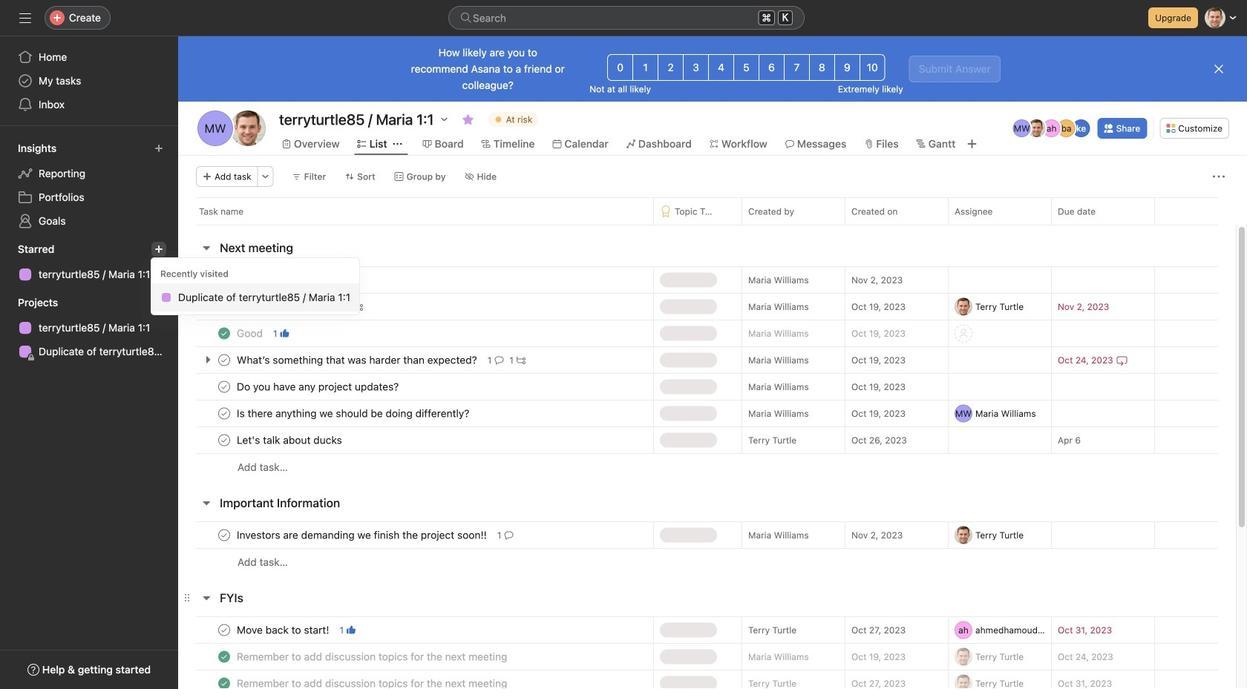 Task type: vqa. For each thing, say whether or not it's contained in the screenshot.
1st Remember to add discussion topics for the next meeting cell from the bottom of the Header Fyis tree grid
yes



Task type: describe. For each thing, give the bounding box(es) containing it.
mark complete checkbox inside the star this project cell
[[215, 298, 233, 316]]

Search tasks, projects, and more text field
[[448, 6, 805, 30]]

add items to starred image
[[154, 245, 163, 254]]

new milestone cell
[[178, 267, 653, 294]]

starred element
[[0, 236, 178, 290]]

mark complete checkbox inside what's something that was harder than expected? cell
[[215, 352, 233, 369]]

mark complete image for do you have any project updates? cell on the bottom
[[215, 378, 233, 396]]

1 remember to add discussion topics for the next meeting cell from the top
[[178, 644, 653, 671]]

do you have any project updates? cell
[[178, 373, 653, 401]]

mark complete image for let's talk about ducks cell
[[215, 432, 233, 450]]

1 completed image from the top
[[215, 325, 233, 343]]

tab actions image
[[393, 140, 402, 148]]

task name text field for mark complete image inside the let's talk about ducks cell
[[234, 433, 347, 448]]

completed checkbox for task name text field in the good cell
[[215, 325, 233, 343]]

mark complete image for new milestone cell
[[215, 271, 233, 289]]

mark complete checkbox for let's talk about ducks cell
[[215, 432, 233, 450]]

is there anything we should be doing differently? cell
[[178, 400, 653, 428]]

remove from starred image
[[462, 114, 474, 125]]

header next meeting tree grid
[[178, 267, 1236, 481]]

mark complete image for move back to start! cell
[[215, 622, 233, 640]]

add a task to this group image
[[301, 242, 313, 254]]

mark complete image inside what's something that was harder than expected? cell
[[215, 352, 233, 369]]

Completed checkbox
[[215, 648, 233, 666]]

what's something that was harder than expected? cell
[[178, 347, 653, 374]]

header important information tree grid
[[178, 522, 1236, 576]]

mark complete image inside the star this project cell
[[215, 298, 233, 316]]

task name text field for first completed icon
[[234, 326, 267, 341]]

1 like. you liked this task image
[[347, 626, 356, 635]]

1 horizontal spatial more actions image
[[1213, 171, 1225, 183]]

add tab image
[[966, 138, 978, 150]]

global element
[[0, 36, 178, 125]]

move back to start! cell
[[178, 617, 653, 644]]

mark complete checkbox for move back to start! cell
[[215, 622, 233, 640]]

task name text field for mark complete checkbox inside the do you have any project updates? cell
[[234, 380, 403, 395]]

mark complete image for mark complete checkbox inside "investors are demanding we finish the project soon!!" cell
[[215, 527, 233, 545]]

insights element
[[0, 135, 178, 236]]



Task type: locate. For each thing, give the bounding box(es) containing it.
2 mark complete image from the top
[[215, 298, 233, 316]]

1 vertical spatial mark complete checkbox
[[215, 298, 233, 316]]

completed image
[[215, 325, 233, 343], [215, 648, 233, 666]]

task name text field inside do you have any project updates? cell
[[234, 380, 403, 395]]

3 mark complete checkbox from the top
[[215, 405, 233, 423]]

collapse task list for this group image for header important information tree grid
[[200, 497, 212, 509]]

1 like. you liked this task image
[[280, 329, 289, 338]]

2 mark complete checkbox from the top
[[215, 298, 233, 316]]

1 vertical spatial completed checkbox
[[215, 675, 233, 690]]

mark complete image inside new milestone cell
[[215, 271, 233, 289]]

0 horizontal spatial more actions image
[[261, 172, 270, 181]]

3 task name text field from the top
[[234, 528, 491, 543]]

Completed checkbox
[[215, 325, 233, 343], [215, 675, 233, 690]]

remember to add discussion topics for the next meeting cell
[[178, 644, 653, 671], [178, 670, 653, 690]]

Mark complete checkbox
[[215, 352, 233, 369], [215, 378, 233, 396], [215, 405, 233, 423], [215, 432, 233, 450], [215, 527, 233, 545], [215, 622, 233, 640]]

let's talk about ducks cell
[[178, 427, 653, 454]]

1 vertical spatial mark complete image
[[215, 527, 233, 545]]

option group
[[607, 54, 885, 81]]

mark complete checkbox inside "investors are demanding we finish the project soon!!" cell
[[215, 527, 233, 545]]

1 vertical spatial collapse task list for this group image
[[200, 497, 212, 509]]

6 mark complete image from the top
[[215, 622, 233, 640]]

0 vertical spatial completed checkbox
[[215, 325, 233, 343]]

5 mark complete image from the top
[[215, 432, 233, 450]]

2 mark complete image from the top
[[215, 527, 233, 545]]

completed checkbox down completed checkbox
[[215, 675, 233, 690]]

3 mark complete image from the top
[[215, 352, 233, 369]]

4 mark complete checkbox from the top
[[215, 432, 233, 450]]

mark complete image inside "investors are demanding we finish the project soon!!" cell
[[215, 527, 233, 545]]

2 vertical spatial collapse task list for this group image
[[200, 592, 212, 604]]

task name text field inside what's something that was harder than expected? cell
[[234, 353, 482, 368]]

3 collapse task list for this group image from the top
[[200, 592, 212, 604]]

4 mark complete image from the top
[[215, 378, 233, 396]]

2 collapse task list for this group image from the top
[[200, 497, 212, 509]]

task name text field for mark complete image within the new milestone cell
[[234, 273, 312, 288]]

mark complete checkbox for do you have any project updates? cell on the bottom
[[215, 378, 233, 396]]

2 mark complete checkbox from the top
[[215, 378, 233, 396]]

1 comment image
[[504, 531, 513, 540]]

2 completed checkbox from the top
[[215, 675, 233, 690]]

mark complete image inside is there anything we should be doing differently? cell
[[215, 405, 233, 423]]

5 task name text field from the top
[[234, 650, 512, 665]]

1 mark complete checkbox from the top
[[215, 271, 233, 289]]

Mark complete checkbox
[[215, 271, 233, 289], [215, 298, 233, 316]]

4 task name text field from the top
[[234, 623, 334, 638]]

mark complete image inside do you have any project updates? cell
[[215, 378, 233, 396]]

investors are demanding we finish the project soon!! cell
[[178, 522, 653, 549]]

0 vertical spatial collapse task list for this group image
[[200, 242, 212, 254]]

1 mark complete checkbox from the top
[[215, 352, 233, 369]]

1 task name text field from the top
[[234, 380, 403, 395]]

expand subtask list for the task what's something that was harder than expected? image
[[202, 354, 214, 366]]

task name text field for completed checkbox
[[234, 650, 512, 665]]

completed checkbox inside header fyis 'tree grid'
[[215, 675, 233, 690]]

completed image inside header fyis 'tree grid'
[[215, 648, 233, 666]]

1 vertical spatial completed image
[[215, 648, 233, 666]]

1 completed checkbox from the top
[[215, 325, 233, 343]]

0 vertical spatial completed image
[[215, 325, 233, 343]]

task name text field for mark complete checkbox inside "investors are demanding we finish the project soon!!" cell
[[234, 528, 491, 543]]

task name text field inside let's talk about ducks cell
[[234, 433, 347, 448]]

mark complete image for mark complete checkbox within the is there anything we should be doing differently? cell
[[215, 405, 233, 423]]

6 mark complete checkbox from the top
[[215, 622, 233, 640]]

good cell
[[178, 320, 653, 347]]

mark complete image
[[215, 271, 233, 289], [215, 298, 233, 316], [215, 352, 233, 369], [215, 378, 233, 396], [215, 432, 233, 450], [215, 622, 233, 640]]

1 collapse task list for this group image from the top
[[200, 242, 212, 254]]

task name text field inside move back to start! cell
[[234, 623, 334, 638]]

mark complete checkbox inside new milestone cell
[[215, 271, 233, 289]]

collapse task list for this group image
[[200, 242, 212, 254], [200, 497, 212, 509], [200, 592, 212, 604]]

header fyis tree grid
[[178, 617, 1236, 690]]

3 task name text field from the top
[[234, 353, 482, 368]]

remember to add discussion topics for the next meeting cell down 1 like. you liked this task image at the left bottom
[[178, 644, 653, 671]]

2 task name text field from the top
[[234, 406, 474, 421]]

completed image up completed image
[[215, 648, 233, 666]]

0 vertical spatial mark complete checkbox
[[215, 271, 233, 289]]

mark complete checkbox inside let's talk about ducks cell
[[215, 432, 233, 450]]

mark complete checkbox inside is there anything we should be doing differently? cell
[[215, 405, 233, 423]]

completed checkbox left 1 like. you liked this task icon on the top left of page
[[215, 325, 233, 343]]

mark complete checkbox inside do you have any project updates? cell
[[215, 378, 233, 396]]

new insights image
[[154, 144, 163, 153]]

2 remember to add discussion topics for the next meeting cell from the top
[[178, 670, 653, 690]]

dismiss image
[[1213, 63, 1225, 75]]

more section actions image
[[324, 242, 336, 254]]

mark complete checkbox for is there anything we should be doing differently? cell
[[215, 405, 233, 423]]

0 vertical spatial mark complete image
[[215, 405, 233, 423]]

None radio
[[607, 54, 633, 81], [658, 54, 684, 81], [683, 54, 709, 81], [784, 54, 810, 81], [809, 54, 835, 81], [834, 54, 860, 81], [607, 54, 633, 81], [658, 54, 684, 81], [683, 54, 709, 81], [784, 54, 810, 81], [809, 54, 835, 81], [834, 54, 860, 81]]

completed image
[[215, 675, 233, 690]]

collapse task list for this group image for header next meeting tree grid
[[200, 242, 212, 254]]

mark complete image inside let's talk about ducks cell
[[215, 432, 233, 450]]

1 mark complete image from the top
[[215, 405, 233, 423]]

mark complete checkbox inside move back to start! cell
[[215, 622, 233, 640]]

mark complete image
[[215, 405, 233, 423], [215, 527, 233, 545]]

2 task name text field from the top
[[234, 326, 267, 341]]

6 task name text field from the top
[[234, 677, 512, 690]]

5 mark complete checkbox from the top
[[215, 527, 233, 545]]

completed checkbox for first task name text box from the bottom
[[215, 675, 233, 690]]

None field
[[448, 6, 805, 30]]

completed checkbox inside good cell
[[215, 325, 233, 343]]

mark complete checkbox for "investors are demanding we finish the project soon!!" cell
[[215, 527, 233, 545]]

4 task name text field from the top
[[234, 433, 347, 448]]

Task name text field
[[234, 273, 312, 288], [234, 326, 267, 341], [234, 353, 482, 368], [234, 433, 347, 448]]

remember to add discussion topics for the next meeting cell down move back to start! cell
[[178, 670, 653, 690]]

task name text field for mark complete checkbox inside move back to start! cell
[[234, 623, 334, 638]]

task name text field inside good cell
[[234, 326, 267, 341]]

2 completed image from the top
[[215, 648, 233, 666]]

1 task name text field from the top
[[234, 273, 312, 288]]

projects element
[[0, 290, 178, 367]]

None radio
[[633, 54, 659, 81], [708, 54, 734, 81], [733, 54, 759, 81], [759, 54, 785, 81], [860, 54, 885, 81], [633, 54, 659, 81], [708, 54, 734, 81], [733, 54, 759, 81], [759, 54, 785, 81], [860, 54, 885, 81]]

task name text field inside "investors are demanding we finish the project soon!!" cell
[[234, 528, 491, 543]]

row
[[178, 197, 1247, 225], [196, 224, 1218, 226], [178, 267, 1236, 294], [178, 293, 1236, 321], [178, 320, 1236, 347], [178, 347, 1236, 374], [178, 373, 1236, 401], [178, 400, 1236, 428], [178, 427, 1236, 454], [178, 454, 1236, 481], [178, 522, 1236, 549], [178, 549, 1236, 576], [178, 617, 1236, 644], [178, 644, 1236, 671], [178, 670, 1236, 690]]

task name text field for mark complete checkbox within the is there anything we should be doing differently? cell
[[234, 406, 474, 421]]

hide sidebar image
[[19, 12, 31, 24]]

1 mark complete image from the top
[[215, 271, 233, 289]]

Task name text field
[[234, 380, 403, 395], [234, 406, 474, 421], [234, 528, 491, 543], [234, 623, 334, 638], [234, 650, 512, 665], [234, 677, 512, 690]]

star this project cell
[[178, 293, 653, 321]]

task name text field inside new milestone cell
[[234, 273, 312, 288]]

completed image left 1 like. you liked this task icon on the top left of page
[[215, 325, 233, 343]]

task name text field inside is there anything we should be doing differently? cell
[[234, 406, 474, 421]]

more actions image
[[1213, 171, 1225, 183], [261, 172, 270, 181]]

menu item
[[151, 284, 359, 312]]



